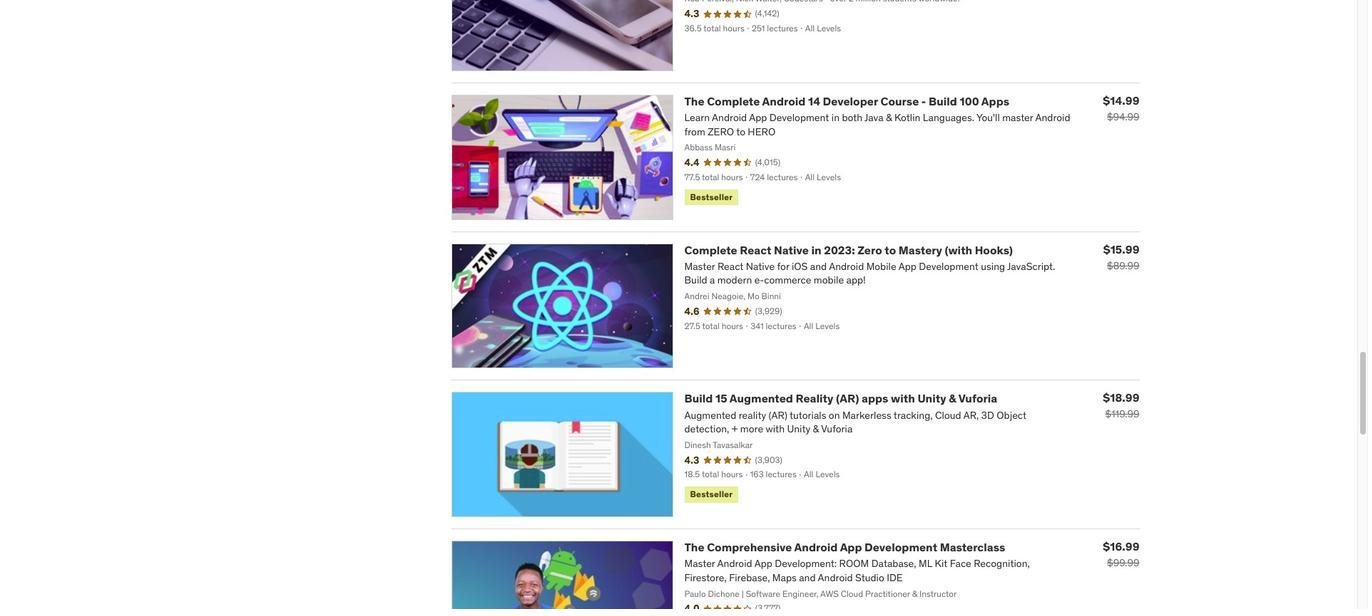 Task type: vqa. For each thing, say whether or not it's contained in the screenshot.


Task type: describe. For each thing, give the bounding box(es) containing it.
100
[[960, 94, 979, 108]]

unity
[[918, 392, 946, 406]]

the comprehensive android app development masterclass
[[684, 541, 1005, 555]]

vuforia
[[959, 392, 997, 406]]

complete react native in 2023: zero to mastery (with hooks) link
[[684, 243, 1013, 257]]

0 vertical spatial complete
[[707, 94, 760, 108]]

app
[[840, 541, 862, 555]]

$18.99
[[1103, 391, 1140, 406]]

augmented
[[730, 392, 793, 406]]

$16.99
[[1103, 540, 1140, 554]]

$94.99
[[1107, 110, 1140, 123]]

$16.99 $99.99
[[1103, 540, 1140, 570]]

react
[[740, 243, 772, 257]]

the comprehensive android app development masterclass link
[[684, 541, 1005, 555]]

comprehensive
[[707, 541, 792, 555]]

build 15 augmented reality (ar) apps with unity & vuforia
[[684, 392, 997, 406]]

android for complete
[[762, 94, 806, 108]]

apps
[[981, 94, 1010, 108]]

to
[[885, 243, 896, 257]]

with
[[891, 392, 915, 406]]

(ar)
[[836, 392, 859, 406]]

masterclass
[[940, 541, 1005, 555]]

developer
[[823, 94, 878, 108]]

1 horizontal spatial build
[[929, 94, 957, 108]]

$14.99 $94.99
[[1103, 93, 1140, 123]]



Task type: locate. For each thing, give the bounding box(es) containing it.
15
[[715, 392, 727, 406]]

development
[[865, 541, 937, 555]]

$99.99
[[1107, 557, 1140, 570]]

android left app
[[794, 541, 838, 555]]

-
[[922, 94, 926, 108]]

$14.99
[[1103, 93, 1140, 108]]

zero
[[858, 243, 882, 257]]

android left 14
[[762, 94, 806, 108]]

$15.99
[[1103, 242, 1140, 257]]

2 the from the top
[[684, 541, 705, 555]]

complete react native in 2023: zero to mastery (with hooks)
[[684, 243, 1013, 257]]

0 horizontal spatial build
[[684, 392, 713, 406]]

build right "-"
[[929, 94, 957, 108]]

build
[[929, 94, 957, 108], [684, 392, 713, 406]]

1 vertical spatial complete
[[684, 243, 737, 257]]

0 vertical spatial android
[[762, 94, 806, 108]]

$18.99 $119.99
[[1103, 391, 1140, 421]]

complete
[[707, 94, 760, 108], [684, 243, 737, 257]]

$119.99
[[1105, 408, 1140, 421]]

the
[[684, 94, 705, 108], [684, 541, 705, 555]]

1 the from the top
[[684, 94, 705, 108]]

$15.99 $89.99
[[1103, 242, 1140, 272]]

1 vertical spatial android
[[794, 541, 838, 555]]

(with
[[945, 243, 973, 257]]

mastery
[[899, 243, 942, 257]]

apps
[[862, 392, 889, 406]]

1 vertical spatial build
[[684, 392, 713, 406]]

0 vertical spatial build
[[929, 94, 957, 108]]

native
[[774, 243, 809, 257]]

hooks)
[[975, 243, 1013, 257]]

build 15 augmented reality (ar) apps with unity & vuforia link
[[684, 392, 997, 406]]

0 vertical spatial the
[[684, 94, 705, 108]]

the for the comprehensive android app development masterclass
[[684, 541, 705, 555]]

android
[[762, 94, 806, 108], [794, 541, 838, 555]]

the for the complete android 14 developer course - build 100 apps
[[684, 94, 705, 108]]

$89.99
[[1107, 259, 1140, 272]]

course
[[881, 94, 919, 108]]

reality
[[796, 392, 833, 406]]

in
[[811, 243, 822, 257]]

14
[[808, 94, 820, 108]]

android for comprehensive
[[794, 541, 838, 555]]

&
[[949, 392, 956, 406]]

2023:
[[824, 243, 855, 257]]

1 vertical spatial the
[[684, 541, 705, 555]]

the complete android 14 developer course - build 100 apps
[[684, 94, 1010, 108]]

build left 15
[[684, 392, 713, 406]]

the complete android 14 developer course - build 100 apps link
[[684, 94, 1010, 108]]



